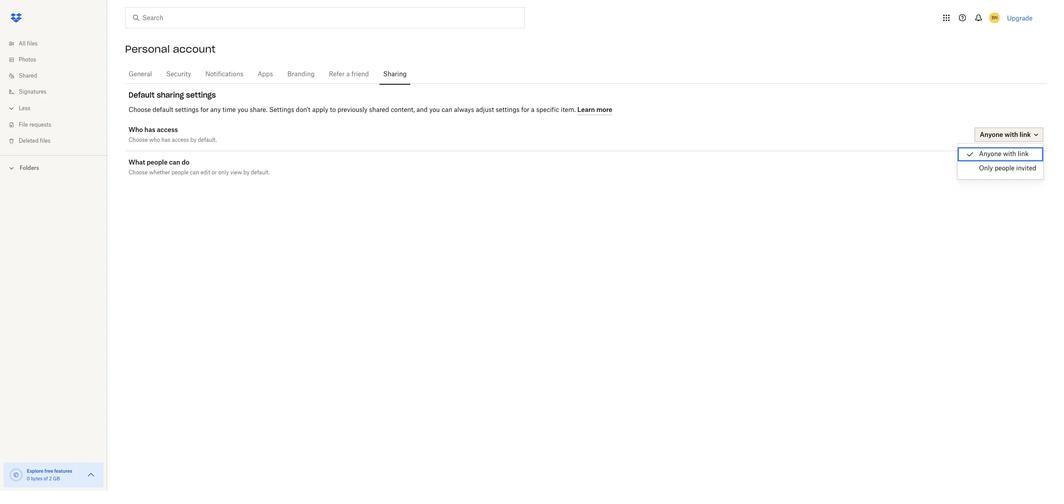 Task type: describe. For each thing, give the bounding box(es) containing it.
link
[[1019, 151, 1029, 158]]

choose inside what people can do choose whether people can edit or only view by default.
[[129, 170, 148, 176]]

files for all files
[[27, 41, 38, 46]]

a inside tab
[[347, 71, 350, 78]]

notifications
[[206, 71, 244, 78]]

refer a friend
[[329, 71, 369, 78]]

2
[[49, 478, 52, 482]]

signatures link
[[7, 84, 107, 100]]

previously
[[338, 107, 368, 113]]

0 vertical spatial can
[[442, 107, 453, 113]]

with
[[1004, 151, 1017, 158]]

file requests link
[[7, 117, 107, 133]]

1 vertical spatial can
[[169, 159, 180, 166]]

choose inside who has access choose who has access by default.
[[129, 138, 148, 143]]

people for what
[[147, 159, 168, 166]]

notifications tab
[[202, 64, 247, 85]]

content,
[[391, 107, 415, 113]]

deleted files link
[[7, 133, 107, 149]]

default sharing settings
[[129, 91, 216, 100]]

less
[[19, 106, 30, 111]]

account
[[173, 43, 216, 55]]

refer a friend tab
[[326, 64, 373, 85]]

1 horizontal spatial people
[[172, 170, 189, 176]]

apply
[[312, 107, 329, 113]]

all files
[[19, 41, 38, 46]]

deleted files
[[19, 139, 51, 144]]

settings
[[269, 107, 294, 113]]

apps
[[258, 71, 273, 78]]

free
[[45, 469, 53, 475]]

apps tab
[[254, 64, 277, 85]]

folders button
[[0, 161, 107, 175]]

all
[[19, 41, 26, 46]]

who has access choose who has access by default.
[[129, 126, 217, 143]]

do
[[182, 159, 190, 166]]

choose default settings for any time you share. settings don't apply to previously shared content, and you can always adjust settings for a specific item.
[[129, 107, 578, 113]]

folders
[[20, 165, 39, 172]]

security tab
[[163, 64, 195, 85]]

settings for sharing
[[186, 91, 216, 100]]

bytes
[[31, 478, 42, 482]]

and
[[417, 107, 428, 113]]

branding
[[288, 71, 315, 78]]

any
[[210, 107, 221, 113]]

sharing tab
[[380, 64, 411, 85]]

explore
[[27, 469, 43, 475]]

who
[[129, 126, 143, 134]]

time
[[223, 107, 236, 113]]

file
[[19, 122, 28, 128]]

1 you from the left
[[238, 107, 248, 113]]

tab list containing general
[[125, 63, 1048, 85]]

share.
[[250, 107, 268, 113]]

upgrade link
[[1008, 14, 1033, 22]]

friend
[[352, 71, 369, 78]]

general tab
[[125, 64, 156, 85]]

invited
[[1017, 166, 1037, 172]]

deleted
[[19, 139, 39, 144]]

edit
[[201, 170, 210, 176]]

default
[[153, 107, 173, 113]]

by inside who has access choose who has access by default.
[[191, 138, 197, 143]]

0 vertical spatial access
[[157, 126, 178, 134]]



Task type: vqa. For each thing, say whether or not it's contained in the screenshot.
the of in the 'Record video 0 of 120 minutes'
no



Task type: locate. For each thing, give the bounding box(es) containing it.
2 you from the left
[[430, 107, 440, 113]]

1 horizontal spatial you
[[430, 107, 440, 113]]

people for only
[[995, 166, 1015, 172]]

for left any at the left of page
[[201, 107, 209, 113]]

by inside what people can do choose whether people can edit or only view by default.
[[244, 170, 250, 176]]

people down anyone with link
[[995, 166, 1015, 172]]

you right time
[[238, 107, 248, 113]]

personal account
[[125, 43, 216, 55]]

2 for from the left
[[522, 107, 530, 113]]

for
[[201, 107, 209, 113], [522, 107, 530, 113]]

0 vertical spatial files
[[27, 41, 38, 46]]

photos
[[19, 57, 36, 63]]

1 for from the left
[[201, 107, 209, 113]]

anyone with link radio item
[[958, 147, 1044, 162]]

2 horizontal spatial can
[[442, 107, 453, 113]]

only
[[980, 166, 994, 172]]

has
[[145, 126, 155, 134], [162, 138, 170, 143]]

files right deleted
[[40, 139, 51, 144]]

only
[[218, 170, 229, 176]]

default
[[129, 91, 155, 100]]

specific
[[537, 107, 560, 113]]

security
[[166, 71, 191, 78]]

settings
[[186, 91, 216, 100], [175, 107, 199, 113], [496, 107, 520, 113]]

0 vertical spatial a
[[347, 71, 350, 78]]

0
[[27, 478, 30, 482]]

0 horizontal spatial by
[[191, 138, 197, 143]]

settings for default
[[175, 107, 199, 113]]

quota usage element
[[9, 469, 23, 483]]

don't
[[296, 107, 311, 113]]

0 horizontal spatial a
[[347, 71, 350, 78]]

1 horizontal spatial by
[[244, 170, 250, 176]]

0 horizontal spatial people
[[147, 159, 168, 166]]

requests
[[29, 122, 51, 128]]

2 vertical spatial can
[[190, 170, 199, 176]]

1 horizontal spatial default.
[[251, 170, 270, 176]]

files right all
[[27, 41, 38, 46]]

choose down what
[[129, 170, 148, 176]]

you right and
[[430, 107, 440, 113]]

1 horizontal spatial can
[[190, 170, 199, 176]]

tab list
[[125, 63, 1048, 85]]

item.
[[561, 107, 576, 113]]

sharing
[[384, 71, 407, 78]]

what
[[129, 159, 145, 166]]

1 vertical spatial a
[[532, 107, 535, 113]]

choose down the default
[[129, 107, 151, 113]]

who
[[149, 138, 160, 143]]

whether
[[149, 170, 170, 176]]

1 horizontal spatial a
[[532, 107, 535, 113]]

access up do
[[172, 138, 189, 143]]

shared link
[[7, 68, 107, 84]]

1 horizontal spatial for
[[522, 107, 530, 113]]

2 choose from the top
[[129, 138, 148, 143]]

2 horizontal spatial people
[[995, 166, 1015, 172]]

people down do
[[172, 170, 189, 176]]

can
[[442, 107, 453, 113], [169, 159, 180, 166], [190, 170, 199, 176]]

upgrade
[[1008, 14, 1033, 22]]

for left specific
[[522, 107, 530, 113]]

by up what people can do choose whether people can edit or only view by default.
[[191, 138, 197, 143]]

by
[[191, 138, 197, 143], [244, 170, 250, 176]]

file requests
[[19, 122, 51, 128]]

gb
[[53, 478, 60, 482]]

1 vertical spatial choose
[[129, 138, 148, 143]]

explore free features 0 bytes of 2 gb
[[27, 469, 72, 482]]

settings up any at the left of page
[[186, 91, 216, 100]]

3 choose from the top
[[129, 170, 148, 176]]

0 horizontal spatial default.
[[198, 138, 217, 143]]

default.
[[198, 138, 217, 143], [251, 170, 270, 176]]

what people can do choose whether people can edit or only view by default.
[[129, 159, 270, 176]]

access up who
[[157, 126, 178, 134]]

sharing
[[157, 91, 184, 100]]

anyone with link
[[980, 151, 1029, 158]]

anyone
[[980, 151, 1002, 158]]

features
[[54, 469, 72, 475]]

0 horizontal spatial you
[[238, 107, 248, 113]]

only people invited
[[980, 166, 1037, 172]]

shared
[[19, 73, 37, 79]]

0 horizontal spatial for
[[201, 107, 209, 113]]

all files link
[[7, 36, 107, 52]]

0 vertical spatial default.
[[198, 138, 217, 143]]

settings right adjust
[[496, 107, 520, 113]]

shared
[[369, 107, 389, 113]]

1 vertical spatial by
[[244, 170, 250, 176]]

general
[[129, 71, 152, 78]]

can left edit
[[190, 170, 199, 176]]

1 vertical spatial has
[[162, 138, 170, 143]]

0 horizontal spatial has
[[145, 126, 155, 134]]

less image
[[7, 104, 16, 113]]

branding tab
[[284, 64, 318, 85]]

signatures
[[19, 89, 47, 95]]

a
[[347, 71, 350, 78], [532, 107, 535, 113]]

a right "refer"
[[347, 71, 350, 78]]

default. up what people can do choose whether people can edit or only view by default.
[[198, 138, 217, 143]]

choose
[[129, 107, 151, 113], [129, 138, 148, 143], [129, 170, 148, 176]]

files for deleted files
[[40, 139, 51, 144]]

photos link
[[7, 52, 107, 68]]

list
[[0, 30, 107, 155]]

choose down who
[[129, 138, 148, 143]]

or
[[212, 170, 217, 176]]

access
[[157, 126, 178, 134], [172, 138, 189, 143]]

has up who
[[145, 126, 155, 134]]

personal
[[125, 43, 170, 55]]

1 vertical spatial default.
[[251, 170, 270, 176]]

settings down default sharing settings
[[175, 107, 199, 113]]

default. right view
[[251, 170, 270, 176]]

list containing all files
[[0, 30, 107, 155]]

0 vertical spatial has
[[145, 126, 155, 134]]

default. inside who has access choose who has access by default.
[[198, 138, 217, 143]]

view
[[231, 170, 242, 176]]

has right who
[[162, 138, 170, 143]]

1 vertical spatial files
[[40, 139, 51, 144]]

refer
[[329, 71, 345, 78]]

1 horizontal spatial has
[[162, 138, 170, 143]]

1 vertical spatial access
[[172, 138, 189, 143]]

0 horizontal spatial files
[[27, 41, 38, 46]]

of
[[44, 478, 48, 482]]

people up the whether
[[147, 159, 168, 166]]

you
[[238, 107, 248, 113], [430, 107, 440, 113]]

files
[[27, 41, 38, 46], [40, 139, 51, 144]]

people
[[147, 159, 168, 166], [995, 166, 1015, 172], [172, 170, 189, 176]]

0 vertical spatial by
[[191, 138, 197, 143]]

1 horizontal spatial files
[[40, 139, 51, 144]]

adjust
[[476, 107, 494, 113]]

can left always
[[442, 107, 453, 113]]

default. inside what people can do choose whether people can edit or only view by default.
[[251, 170, 270, 176]]

can left do
[[169, 159, 180, 166]]

to
[[330, 107, 336, 113]]

0 vertical spatial choose
[[129, 107, 151, 113]]

0 horizontal spatial can
[[169, 159, 180, 166]]

1 choose from the top
[[129, 107, 151, 113]]

by right view
[[244, 170, 250, 176]]

a left specific
[[532, 107, 535, 113]]

dropbox image
[[7, 9, 25, 27]]

always
[[454, 107, 474, 113]]

2 vertical spatial choose
[[129, 170, 148, 176]]



